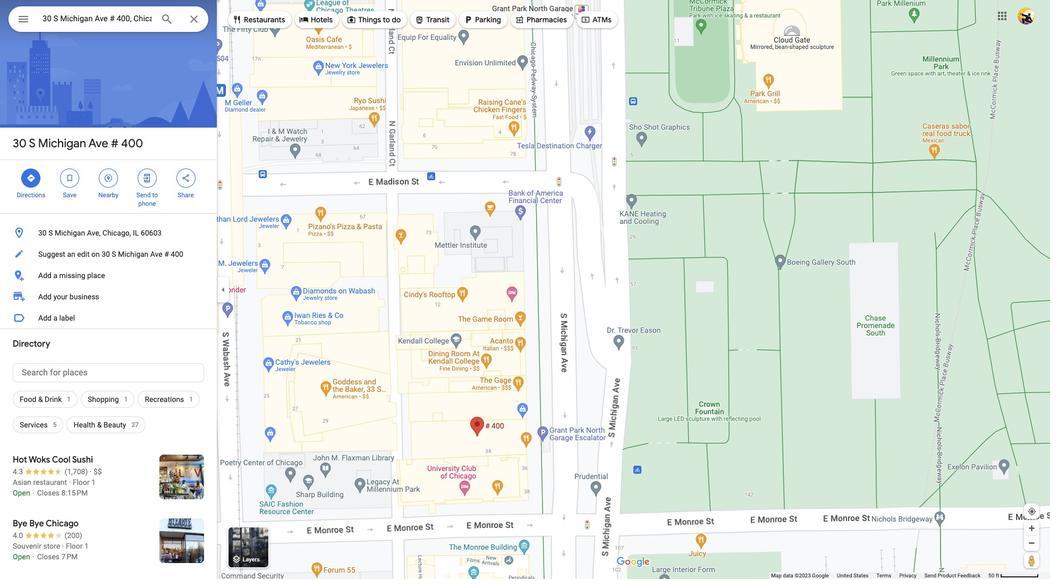 Task type: vqa. For each thing, say whether or not it's contained in the screenshot.
Share
yes



Task type: describe. For each thing, give the bounding box(es) containing it.
0 vertical spatial ·
[[90, 467, 92, 476]]

30 s michigan ave, chicago, il 60603
[[38, 229, 162, 237]]

7 pm
[[61, 553, 78, 561]]

services
[[20, 421, 48, 429]]

sushi
[[72, 455, 93, 465]]

1 inside shopping 1
[[124, 396, 128, 403]]


[[464, 14, 473, 26]]

ave inside button
[[150, 250, 163, 258]]

· for hot woks cool sushi
[[69, 478, 71, 487]]

0 vertical spatial #
[[111, 136, 118, 151]]

terms button
[[877, 572, 892, 579]]

2 bye from the left
[[29, 519, 44, 529]]

services 5
[[20, 421, 57, 429]]

send for send product feedback
[[925, 573, 937, 579]]

add for add your business
[[38, 293, 52, 301]]

(200)
[[65, 531, 82, 540]]

none text field inside the 30 s michigan ave # 400 main content
[[13, 363, 204, 382]]

 things to do
[[347, 14, 401, 26]]

add a label
[[38, 314, 75, 322]]

michigan for ave,
[[55, 229, 85, 237]]

data
[[784, 573, 794, 579]]

$$
[[94, 467, 102, 476]]

400 inside button
[[171, 250, 183, 258]]

things
[[359, 15, 381, 24]]

asian
[[13, 478, 31, 487]]

layers
[[243, 556, 260, 563]]

food
[[20, 395, 36, 404]]

chicago
[[46, 519, 79, 529]]

health
[[74, 421, 95, 429]]

states
[[854, 573, 869, 579]]

zoom in image
[[1029, 524, 1037, 532]]

0 vertical spatial ave
[[89, 136, 108, 151]]

woks
[[29, 455, 50, 465]]

hotels
[[311, 15, 333, 24]]


[[142, 172, 152, 184]]

suggest an edit on 30 s michigan ave # 400
[[38, 250, 183, 258]]

your
[[53, 293, 68, 301]]

 parking
[[464, 14, 502, 26]]

0 vertical spatial 400
[[121, 136, 143, 151]]

27
[[132, 421, 139, 429]]

30 for 30 s michigan ave, chicago, il 60603
[[38, 229, 47, 237]]

s for 30 s michigan ave # 400
[[29, 136, 36, 151]]

4.0
[[13, 531, 23, 540]]

store
[[43, 542, 60, 550]]

hot
[[13, 455, 27, 465]]

add for add a label
[[38, 314, 52, 322]]


[[17, 12, 30, 27]]

 restaurants
[[232, 14, 285, 26]]

send product feedback button
[[925, 572, 981, 579]]


[[299, 14, 309, 26]]

do
[[392, 15, 401, 24]]

place
[[87, 271, 105, 280]]

recreations 1
[[145, 395, 193, 404]]

send product feedback
[[925, 573, 981, 579]]

united states button
[[838, 572, 869, 579]]

add a missing place
[[38, 271, 105, 280]]

show your location image
[[1028, 507, 1038, 516]]

 pharmacies
[[515, 14, 567, 26]]

 button
[[9, 6, 38, 34]]

phone
[[138, 200, 156, 207]]

50 ft button
[[989, 573, 1040, 579]]

souvenir
[[13, 542, 41, 550]]


[[26, 172, 36, 184]]

map data ©2023 google
[[772, 573, 830, 579]]

beauty
[[104, 421, 126, 429]]

feedback
[[958, 573, 981, 579]]

on
[[91, 250, 100, 258]]

30 s michigan ave, chicago, il 60603 button
[[0, 222, 217, 244]]

restaurant
[[33, 478, 67, 487]]

price: moderate image
[[94, 467, 102, 476]]

add your business link
[[0, 286, 217, 307]]

to inside send to phone
[[152, 191, 158, 199]]


[[181, 172, 191, 184]]

directory
[[13, 339, 50, 349]]

60603
[[141, 229, 162, 237]]

souvenir store · floor 1 open ⋅ closes 7 pm
[[13, 542, 89, 561]]

send to phone
[[136, 191, 158, 207]]

closes for cool
[[37, 489, 60, 497]]

collapse side panel image
[[218, 284, 229, 295]]

restaurants
[[244, 15, 285, 24]]

©2023
[[795, 573, 812, 579]]

an
[[67, 250, 75, 258]]

label
[[59, 314, 75, 322]]

& for drink
[[38, 395, 43, 404]]

atms
[[593, 15, 612, 24]]

cool
[[52, 455, 70, 465]]

none field inside '30 s michigan ave # 400, chicago, il 60603' field
[[43, 12, 152, 25]]

transit
[[427, 15, 450, 24]]

· $$
[[90, 467, 102, 476]]

closes for chicago
[[37, 553, 60, 561]]

footer inside 'google maps' element
[[772, 572, 989, 579]]

send for send to phone
[[136, 191, 151, 199]]

google account: ben nelson  
(ben.nelson1980@gmail.com) image
[[1018, 7, 1036, 24]]

2 vertical spatial michigan
[[118, 250, 149, 258]]

floor for chicago
[[66, 542, 83, 550]]

hot woks cool sushi
[[13, 455, 93, 465]]

& for beauty
[[97, 421, 102, 429]]

google maps element
[[0, 0, 1051, 579]]

suggest an edit on 30 s michigan ave # 400 button
[[0, 244, 217, 265]]

pharmacies
[[527, 15, 567, 24]]

 atms
[[581, 14, 612, 26]]



Task type: locate. For each thing, give the bounding box(es) containing it.
0 horizontal spatial to
[[152, 191, 158, 199]]

ave
[[89, 136, 108, 151], [150, 250, 163, 258]]

open
[[13, 489, 30, 497], [13, 553, 30, 561]]

1 vertical spatial michigan
[[55, 229, 85, 237]]

closes
[[37, 489, 60, 497], [37, 553, 60, 561]]

2 vertical spatial 30
[[102, 250, 110, 258]]

· up 8:15 pm
[[69, 478, 71, 487]]

4.3
[[13, 467, 23, 476]]

s for 30 s michigan ave, chicago, il 60603
[[48, 229, 53, 237]]

map
[[772, 573, 782, 579]]

1 horizontal spatial 30
[[38, 229, 47, 237]]


[[347, 14, 356, 26]]

1 vertical spatial 30
[[38, 229, 47, 237]]

1 vertical spatial s
[[48, 229, 53, 237]]

0 horizontal spatial ·
[[62, 542, 64, 550]]


[[415, 14, 425, 26]]

1 add from the top
[[38, 271, 52, 280]]

 hotels
[[299, 14, 333, 26]]

footer
[[772, 572, 989, 579]]

send inside 'button'
[[925, 573, 937, 579]]

2 open from the top
[[13, 553, 30, 561]]

1 ⋅ from the top
[[32, 489, 35, 497]]

& right health
[[97, 421, 102, 429]]

· for bye bye chicago
[[62, 542, 64, 550]]

add for add a missing place
[[38, 271, 52, 280]]

asian restaurant · floor 1 open ⋅ closes 8:15 pm
[[13, 478, 96, 497]]

0 horizontal spatial &
[[38, 395, 43, 404]]

⋅ inside souvenir store · floor 1 open ⋅ closes 7 pm
[[32, 553, 35, 561]]

0 horizontal spatial bye
[[13, 519, 27, 529]]

s up suggest
[[48, 229, 53, 237]]

⋅ for woks
[[32, 489, 35, 497]]

health & beauty 27
[[74, 421, 139, 429]]

s inside suggest an edit on 30 s michigan ave # 400 button
[[112, 250, 116, 258]]

1 vertical spatial a
[[53, 314, 57, 322]]

#
[[111, 136, 118, 151], [164, 250, 169, 258]]

share
[[178, 191, 194, 199]]


[[581, 14, 591, 26]]

bye up 4.0
[[13, 519, 27, 529]]

1 bye from the left
[[13, 519, 27, 529]]

ave down 60603
[[150, 250, 163, 258]]

shopping
[[88, 395, 119, 404]]

drink
[[45, 395, 62, 404]]

to
[[383, 15, 390, 24], [152, 191, 158, 199]]

0 vertical spatial open
[[13, 489, 30, 497]]

send inside send to phone
[[136, 191, 151, 199]]

# inside button
[[164, 250, 169, 258]]

michigan up 
[[38, 136, 86, 151]]

1 closes from the top
[[37, 489, 60, 497]]

1 right drink
[[67, 396, 71, 403]]

1 horizontal spatial #
[[164, 250, 169, 258]]

business
[[70, 293, 99, 301]]

s up  on the top left of page
[[29, 136, 36, 151]]

united
[[838, 573, 853, 579]]

food & drink 1
[[20, 395, 71, 404]]

bye up '4.0 stars 200 reviews' image
[[29, 519, 44, 529]]

open down "souvenir"
[[13, 553, 30, 561]]

footer containing map data ©2023 google
[[772, 572, 989, 579]]

actions for 30 s michigan ave # 400 region
[[0, 160, 217, 213]]

0 vertical spatial to
[[383, 15, 390, 24]]

2 ⋅ from the top
[[32, 553, 35, 561]]

floor
[[73, 478, 90, 487], [66, 542, 83, 550]]

send left product
[[925, 573, 937, 579]]

s inside 30 s michigan ave, chicago, il 60603 button
[[48, 229, 53, 237]]

directions
[[17, 191, 45, 199]]

0 vertical spatial ⋅
[[32, 489, 35, 497]]

3 add from the top
[[38, 314, 52, 322]]

2 horizontal spatial ·
[[90, 467, 92, 476]]

1 horizontal spatial ave
[[150, 250, 163, 258]]

0 horizontal spatial send
[[136, 191, 151, 199]]

0 vertical spatial floor
[[73, 478, 90, 487]]

1 horizontal spatial send
[[925, 573, 937, 579]]

send
[[136, 191, 151, 199], [925, 573, 937, 579]]

1 inside recreations 1
[[190, 396, 193, 403]]

1 right "recreations"
[[190, 396, 193, 403]]

floor inside asian restaurant · floor 1 open ⋅ closes 8:15 pm
[[73, 478, 90, 487]]

closes down "restaurant"
[[37, 489, 60, 497]]

to left do
[[383, 15, 390, 24]]


[[104, 172, 113, 184]]

michigan for ave
[[38, 136, 86, 151]]

floor down (1,708)
[[73, 478, 90, 487]]

1 horizontal spatial 400
[[171, 250, 183, 258]]

0 vertical spatial add
[[38, 271, 52, 280]]

1 horizontal spatial bye
[[29, 519, 44, 529]]

0 vertical spatial closes
[[37, 489, 60, 497]]

a left missing on the left
[[53, 271, 57, 280]]

·
[[90, 467, 92, 476], [69, 478, 71, 487], [62, 542, 64, 550]]

add left your
[[38, 293, 52, 301]]

30 right on
[[102, 250, 110, 258]]

recreations
[[145, 395, 184, 404]]

chicago,
[[103, 229, 131, 237]]

& right "food"
[[38, 395, 43, 404]]

30 s michigan ave # 400
[[13, 136, 143, 151]]

0 vertical spatial send
[[136, 191, 151, 199]]

shopping 1
[[88, 395, 128, 404]]

1 inside souvenir store · floor 1 open ⋅ closes 7 pm
[[85, 542, 89, 550]]

1 vertical spatial to
[[152, 191, 158, 199]]

1 inside food & drink 1
[[67, 396, 71, 403]]

1 vertical spatial #
[[164, 250, 169, 258]]

1 vertical spatial closes
[[37, 553, 60, 561]]

1 inside asian restaurant · floor 1 open ⋅ closes 8:15 pm
[[91, 478, 96, 487]]

(1,708)
[[65, 467, 88, 476]]

add a missing place button
[[0, 265, 217, 286]]

4.0 stars 200 reviews image
[[13, 530, 82, 541]]

4.3 stars 1,708 reviews image
[[13, 466, 88, 477]]

1 right shopping
[[124, 396, 128, 403]]

privacy
[[900, 573, 917, 579]]

0 horizontal spatial s
[[29, 136, 36, 151]]

add left label
[[38, 314, 52, 322]]

0 horizontal spatial ave
[[89, 136, 108, 151]]

a for missing
[[53, 271, 57, 280]]

30 up  on the top left of page
[[13, 136, 27, 151]]

0 vertical spatial a
[[53, 271, 57, 280]]

s
[[29, 136, 36, 151], [48, 229, 53, 237], [112, 250, 116, 258]]

1 down · $$
[[91, 478, 96, 487]]

google
[[813, 573, 830, 579]]

50 ft
[[989, 573, 1000, 579]]

missing
[[59, 271, 85, 280]]

a left label
[[53, 314, 57, 322]]

 transit
[[415, 14, 450, 26]]

1 vertical spatial open
[[13, 553, 30, 561]]

nearby
[[98, 191, 119, 199]]

parking
[[476, 15, 502, 24]]

add your business
[[38, 293, 99, 301]]

closes inside souvenir store · floor 1 open ⋅ closes 7 pm
[[37, 553, 60, 561]]

floor inside souvenir store · floor 1 open ⋅ closes 7 pm
[[66, 542, 83, 550]]

⋅ for bye
[[32, 553, 35, 561]]

open for bye
[[13, 553, 30, 561]]

2 horizontal spatial s
[[112, 250, 116, 258]]

0 vertical spatial &
[[38, 395, 43, 404]]

None text field
[[13, 363, 204, 382]]

show street view coverage image
[[1025, 553, 1040, 569]]

closes down store
[[37, 553, 60, 561]]

send up phone
[[136, 191, 151, 199]]

a
[[53, 271, 57, 280], [53, 314, 57, 322]]

1 vertical spatial ave
[[150, 250, 163, 258]]

0 horizontal spatial #
[[111, 136, 118, 151]]

· right store
[[62, 542, 64, 550]]

open inside souvenir store · floor 1 open ⋅ closes 7 pm
[[13, 553, 30, 561]]

0 horizontal spatial 30
[[13, 136, 27, 151]]

· inside souvenir store · floor 1 open ⋅ closes 7 pm
[[62, 542, 64, 550]]

⋅ inside asian restaurant · floor 1 open ⋅ closes 8:15 pm
[[32, 489, 35, 497]]

open for hot
[[13, 489, 30, 497]]

0 horizontal spatial 400
[[121, 136, 143, 151]]

30 s michigan ave # 400 main content
[[0, 0, 217, 579]]

s right on
[[112, 250, 116, 258]]

1 vertical spatial add
[[38, 293, 52, 301]]

1 vertical spatial ·
[[69, 478, 71, 487]]

add a label button
[[0, 307, 217, 329]]

privacy button
[[900, 572, 917, 579]]

ave up 
[[89, 136, 108, 151]]

30 for 30 s michigan ave # 400
[[13, 136, 27, 151]]

1 vertical spatial ⋅
[[32, 553, 35, 561]]

30
[[13, 136, 27, 151], [38, 229, 47, 237], [102, 250, 110, 258]]

1 a from the top
[[53, 271, 57, 280]]

2 a from the top
[[53, 314, 57, 322]]

1 horizontal spatial &
[[97, 421, 102, 429]]

2 vertical spatial ·
[[62, 542, 64, 550]]

0 vertical spatial 30
[[13, 136, 27, 151]]

⋅ down "souvenir"
[[32, 553, 35, 561]]

michigan up the an
[[55, 229, 85, 237]]

ave,
[[87, 229, 101, 237]]

5
[[53, 421, 57, 429]]

400
[[121, 136, 143, 151], [171, 250, 183, 258]]

1 horizontal spatial ·
[[69, 478, 71, 487]]

1 vertical spatial &
[[97, 421, 102, 429]]

save
[[63, 191, 77, 199]]

michigan down il on the left of page
[[118, 250, 149, 258]]

1
[[67, 396, 71, 403], [124, 396, 128, 403], [190, 396, 193, 403], [91, 478, 96, 487], [85, 542, 89, 550]]

product
[[939, 573, 957, 579]]

None field
[[43, 12, 152, 25]]

30 S Michigan Ave # 400, Chicago, IL 60603 field
[[9, 6, 208, 32]]

to up phone
[[152, 191, 158, 199]]

1 open from the top
[[13, 489, 30, 497]]

to inside the ' things to do'
[[383, 15, 390, 24]]

· left the $$
[[90, 467, 92, 476]]

floor down (200)
[[66, 542, 83, 550]]

bye bye chicago
[[13, 519, 79, 529]]

floor for cool
[[73, 478, 90, 487]]

2 closes from the top
[[37, 553, 60, 561]]

open down asian
[[13, 489, 30, 497]]

30 inside suggest an edit on 30 s michigan ave # 400 button
[[102, 250, 110, 258]]

30 up suggest
[[38, 229, 47, 237]]


[[515, 14, 525, 26]]

1 vertical spatial floor
[[66, 542, 83, 550]]

closes inside asian restaurant · floor 1 open ⋅ closes 8:15 pm
[[37, 489, 60, 497]]

bye
[[13, 519, 27, 529], [29, 519, 44, 529]]

ft
[[997, 573, 1000, 579]]

2 horizontal spatial 30
[[102, 250, 110, 258]]

1 horizontal spatial to
[[383, 15, 390, 24]]

1 horizontal spatial s
[[48, 229, 53, 237]]

united states
[[838, 573, 869, 579]]

 search field
[[9, 6, 208, 34]]

30 inside 30 s michigan ave, chicago, il 60603 button
[[38, 229, 47, 237]]

· inside asian restaurant · floor 1 open ⋅ closes 8:15 pm
[[69, 478, 71, 487]]

1 vertical spatial send
[[925, 573, 937, 579]]

0 vertical spatial michigan
[[38, 136, 86, 151]]

zoom out image
[[1029, 539, 1037, 547]]

open inside asian restaurant · floor 1 open ⋅ closes 8:15 pm
[[13, 489, 30, 497]]


[[65, 172, 75, 184]]

2 vertical spatial s
[[112, 250, 116, 258]]


[[232, 14, 242, 26]]

2 vertical spatial add
[[38, 314, 52, 322]]

8:15 pm
[[61, 489, 88, 497]]

1 right store
[[85, 542, 89, 550]]

add
[[38, 271, 52, 280], [38, 293, 52, 301], [38, 314, 52, 322]]

1 vertical spatial 400
[[171, 250, 183, 258]]

add down suggest
[[38, 271, 52, 280]]

⋅
[[32, 489, 35, 497], [32, 553, 35, 561]]

edit
[[77, 250, 90, 258]]

0 vertical spatial s
[[29, 136, 36, 151]]

a for label
[[53, 314, 57, 322]]

⋅ down "restaurant"
[[32, 489, 35, 497]]

2 add from the top
[[38, 293, 52, 301]]

terms
[[877, 573, 892, 579]]



